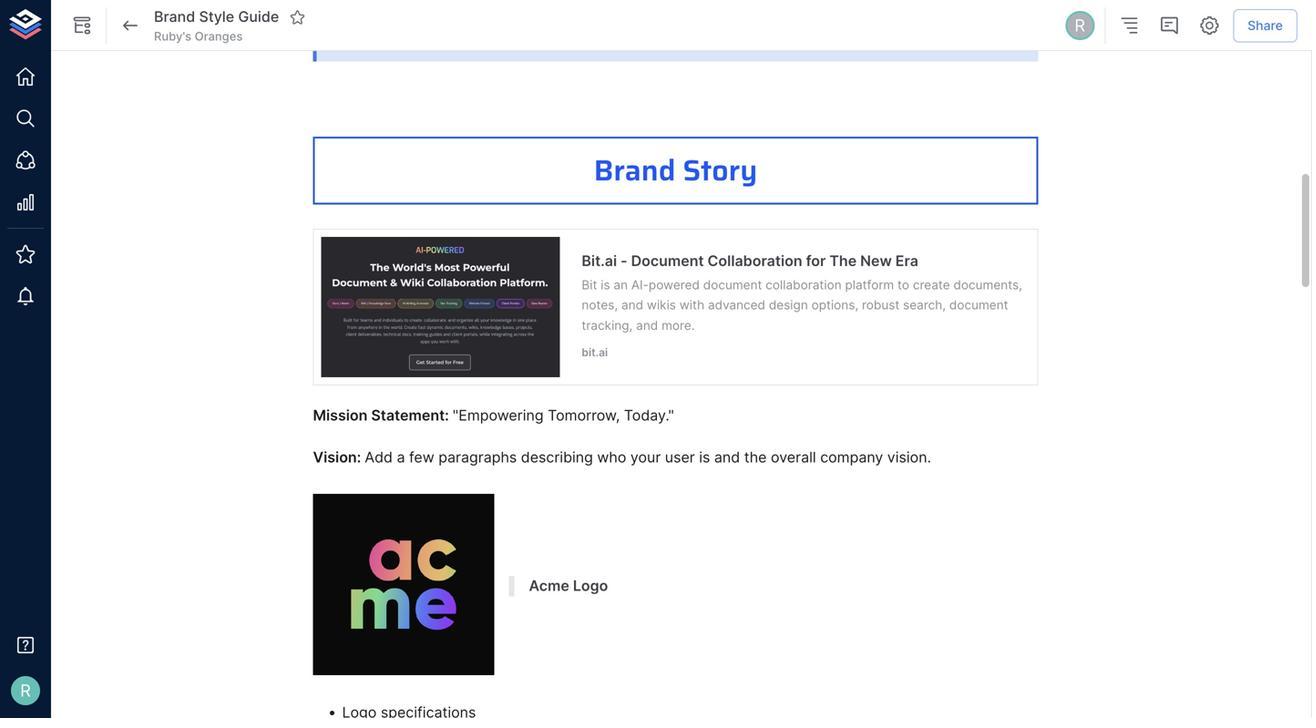 Task type: describe. For each thing, give the bounding box(es) containing it.
brand style guide
[[154, 8, 279, 26]]

describing
[[521, 449, 593, 466]]

logo
[[573, 577, 608, 595]]

brand for brand story
[[594, 147, 676, 193]]

your
[[631, 449, 661, 466]]

an
[[614, 277, 628, 292]]

document
[[631, 252, 704, 270]]

1 horizontal spatial r button
[[1063, 8, 1098, 43]]

collaboration
[[708, 252, 803, 270]]

vision.
[[888, 449, 932, 466]]

the
[[830, 252, 857, 270]]

a
[[397, 449, 405, 466]]

who
[[597, 449, 627, 466]]

brand story
[[594, 147, 758, 193]]

is for bit
[[601, 277, 610, 292]]

add
[[365, 449, 393, 466]]

2 vertical spatial and
[[715, 449, 740, 466]]

options,
[[812, 298, 859, 313]]

to
[[898, 277, 910, 292]]

design
[[769, 298, 808, 313]]

style
[[199, 8, 234, 26]]

story
[[683, 147, 758, 193]]

oranges
[[195, 29, 243, 43]]

collaboration
[[766, 277, 842, 292]]

ruby's oranges
[[154, 29, 243, 43]]

vision:
[[313, 449, 361, 466]]

ruby's
[[154, 29, 192, 43]]

0 vertical spatial document
[[704, 277, 763, 292]]

search,
[[904, 298, 946, 313]]

create
[[913, 277, 951, 292]]

with
[[680, 298, 705, 313]]

guide
[[238, 8, 279, 26]]

the
[[745, 449, 767, 466]]

user
[[665, 449, 695, 466]]

for
[[806, 252, 826, 270]]

notes,
[[582, 298, 618, 313]]

0 horizontal spatial r button
[[5, 671, 46, 711]]

r for r button to the right
[[1075, 15, 1086, 35]]

share
[[1248, 18, 1284, 33]]

statement:
[[371, 406, 449, 424]]

new
[[861, 252, 892, 270]]

share button
[[1234, 9, 1298, 42]]

more.
[[662, 318, 695, 333]]



Task type: vqa. For each thing, say whether or not it's contained in the screenshot.
first HELP image
no



Task type: locate. For each thing, give the bounding box(es) containing it.
r for the left r button
[[20, 681, 31, 701]]

1 horizontal spatial r
[[1075, 15, 1086, 35]]

1 vertical spatial document
[[950, 298, 1009, 313]]

few
[[409, 449, 435, 466]]

era
[[896, 252, 919, 270]]

0 horizontal spatial r
[[20, 681, 31, 701]]

1 vertical spatial r
[[20, 681, 31, 701]]

is
[[601, 277, 610, 292], [699, 449, 711, 466]]

brand up ruby's
[[154, 8, 195, 26]]

bit.ai
[[582, 346, 608, 359]]

1 horizontal spatial document
[[950, 298, 1009, 313]]

vision: add a few paragraphs describing who your user is and the overall company vision.
[[313, 449, 932, 466]]

document up advanced
[[704, 277, 763, 292]]

1 vertical spatial and
[[636, 318, 658, 333]]

mission
[[313, 406, 368, 424]]

0 vertical spatial r button
[[1063, 8, 1098, 43]]

brand left story on the top right of page
[[594, 147, 676, 193]]

1 vertical spatial is
[[699, 449, 711, 466]]

r button
[[1063, 8, 1098, 43], [5, 671, 46, 711]]

is right user
[[699, 449, 711, 466]]

robust
[[862, 298, 900, 313]]

0 horizontal spatial brand
[[154, 8, 195, 26]]

company
[[821, 449, 884, 466]]

tracking,
[[582, 318, 633, 333]]

is for user
[[699, 449, 711, 466]]

0 vertical spatial and
[[622, 298, 644, 313]]

is left an
[[601, 277, 610, 292]]

ruby's oranges link
[[154, 28, 243, 45]]

today."
[[624, 406, 675, 424]]

bit
[[582, 277, 598, 292]]

and
[[622, 298, 644, 313], [636, 318, 658, 333], [715, 449, 740, 466]]

go back image
[[119, 15, 141, 36]]

settings image
[[1199, 15, 1221, 36]]

1 horizontal spatial brand
[[594, 147, 676, 193]]

r
[[1075, 15, 1086, 35], [20, 681, 31, 701]]

powered
[[649, 277, 700, 292]]

documents,
[[954, 277, 1023, 292]]

advanced
[[708, 298, 766, 313]]

acme
[[529, 577, 570, 595]]

is inside bit.ai - document collaboration for the new era bit is an ai-powered document collaboration platform to create documents, notes, and wikis with advanced design options, robust search, document tracking, and more.
[[601, 277, 610, 292]]

0 vertical spatial r
[[1075, 15, 1086, 35]]

favorite image
[[289, 9, 306, 25]]

ai-
[[632, 277, 649, 292]]

bit.ai
[[582, 252, 617, 270]]

and left the
[[715, 449, 740, 466]]

and down ai-
[[622, 298, 644, 313]]

wikis
[[647, 298, 676, 313]]

1 vertical spatial brand
[[594, 147, 676, 193]]

and down wikis
[[636, 318, 658, 333]]

0 vertical spatial brand
[[154, 8, 195, 26]]

mission statement: "empowering tomorrow, today."
[[313, 406, 675, 424]]

bit.ai - document collaboration for the new era bit is an ai-powered document collaboration platform to create documents, notes, and wikis with advanced design options, robust search, document tracking, and more.
[[582, 252, 1023, 333]]

-
[[621, 252, 628, 270]]

show wiki image
[[71, 15, 93, 36]]

paragraphs
[[439, 449, 517, 466]]

comments image
[[1159, 15, 1181, 36]]

0 horizontal spatial is
[[601, 277, 610, 292]]

"empowering
[[453, 406, 544, 424]]

0 vertical spatial is
[[601, 277, 610, 292]]

1 horizontal spatial is
[[699, 449, 711, 466]]

0 horizontal spatial document
[[704, 277, 763, 292]]

document down 'documents,'
[[950, 298, 1009, 313]]

1 vertical spatial r button
[[5, 671, 46, 711]]

brand for brand style guide
[[154, 8, 195, 26]]

tomorrow,
[[548, 406, 620, 424]]

platform
[[846, 277, 895, 292]]

table of contents image
[[1119, 15, 1141, 36]]

document
[[704, 277, 763, 292], [950, 298, 1009, 313]]

overall
[[771, 449, 817, 466]]

brand
[[154, 8, 195, 26], [594, 147, 676, 193]]

acme logo
[[529, 577, 608, 595]]



